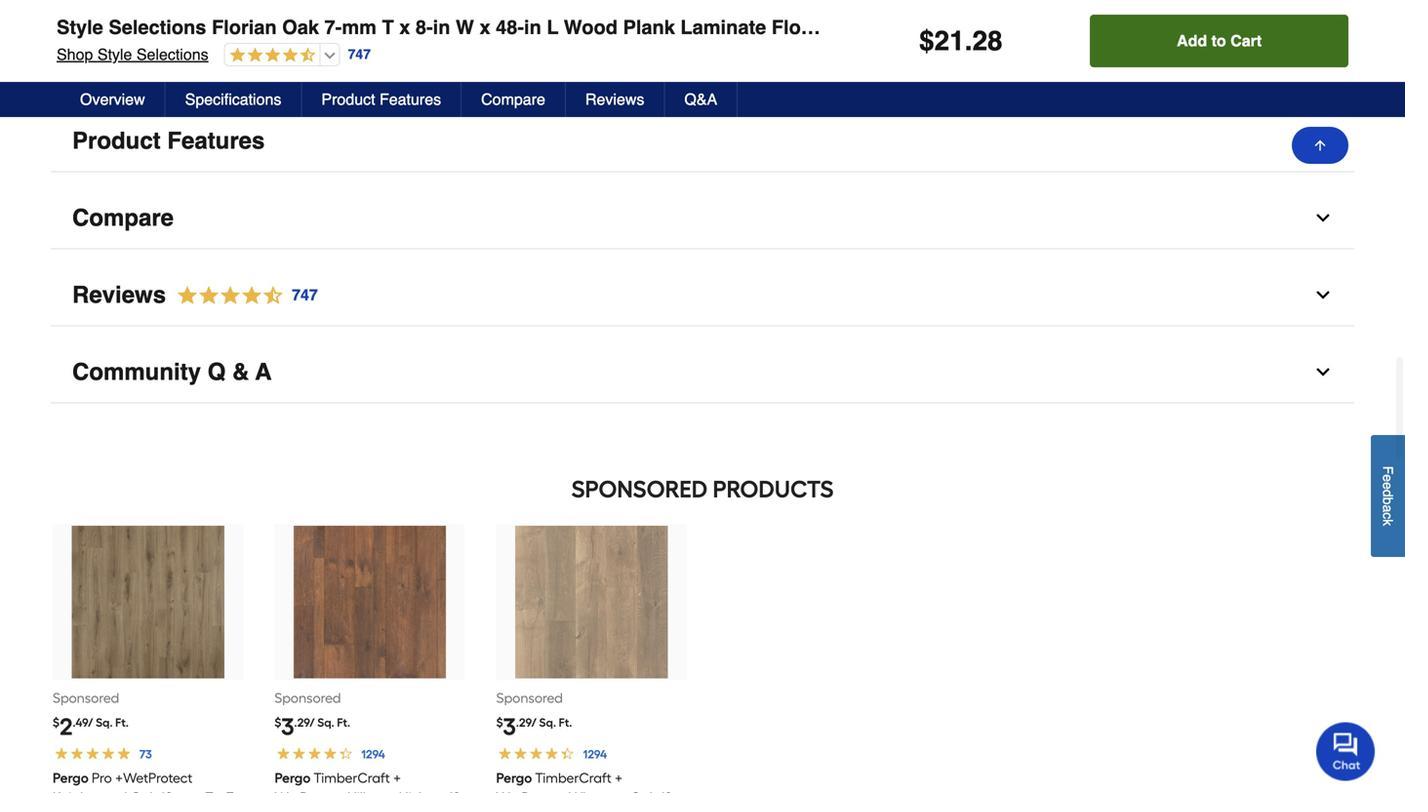 Task type: vqa. For each thing, say whether or not it's contained in the screenshot.
Find Gifts for the DIYer. image
no



Task type: describe. For each thing, give the bounding box(es) containing it.
1 in from the left
[[433, 16, 450, 39]]

shop
[[57, 45, 93, 63]]

pergo link for pergo timbercraft + wetprotect hillcrest hickory 12-mm t x 7-1/2-in w x 47-1/4-in l waterproof and water resistant wood plank laminate flooring (19.63-sq ft) image
[[275, 770, 465, 794]]

28
[[973, 25, 1003, 57]]

chevron down image for reviews
[[1314, 285, 1333, 305]]

chevron down image for community q & a
[[1314, 362, 1333, 382]]

1 vertical spatial specifications
[[185, 90, 281, 108]]

3 for pergo timbercraft + wetprotect wheaton oak 12-mm t x 7-1/2-in w x 54-in l waterproof and water resistant wood plank laminate flooring (16.93-sq ft) image
[[503, 713, 516, 741]]

21
[[935, 25, 965, 57]]

$ 21 . 28
[[919, 25, 1003, 57]]

$ 2 .49/ sq. ft.
[[53, 713, 129, 741]]

flooring
[[772, 16, 850, 39]]

0 vertical spatial style
[[57, 16, 103, 39]]

chevron down image
[[1314, 131, 1333, 151]]

features for product features button under q&a
[[167, 127, 265, 154]]

a
[[255, 359, 272, 385]]

w
[[456, 16, 474, 39]]

reviews inside button
[[586, 90, 645, 108]]

community q & a button
[[51, 342, 1355, 403]]

add
[[1177, 32, 1207, 50]]

2 e from the top
[[1381, 482, 1396, 490]]

(23.91-
[[855, 16, 917, 39]]

1 vertical spatial selections
[[136, 45, 209, 63]]

q&a button
[[665, 82, 738, 117]]

1 horizontal spatial 747
[[348, 47, 371, 62]]

florian
[[212, 16, 277, 39]]

sq. for pergo timbercraft + wetprotect wheaton oak 12-mm t x 7-1/2-in w x 54-in l waterproof and water resistant wood plank laminate flooring (16.93-sq ft) image
[[539, 716, 556, 730]]

a
[[1381, 505, 1396, 513]]

ft. for pergo timbercraft + wetprotect hillcrest hickory 12-mm t x 7-1/2-in w x 47-1/4-in l waterproof and water resistant wood plank laminate flooring (19.63-sq ft) image
[[337, 716, 350, 730]]

product features for product features button under q&a
[[72, 127, 265, 154]]

$ for pergo timbercraft + wetprotect wheaton oak 12-mm t x 7-1/2-in w x 54-in l waterproof and water resistant wood plank laminate flooring (16.93-sq ft) image
[[496, 716, 503, 730]]

q
[[208, 359, 226, 385]]

chevron down image for compare
[[1314, 208, 1333, 228]]

t
[[382, 16, 394, 39]]

1 e from the top
[[1381, 474, 1396, 482]]

sq
[[917, 16, 940, 39]]

l
[[547, 16, 559, 39]]

wood
[[564, 16, 618, 39]]

pergo link for pergo timbercraft + wetprotect wheaton oak 12-mm t x 7-1/2-in w x 54-in l waterproof and water resistant wood plank laminate flooring (16.93-sq ft) image
[[496, 770, 681, 794]]

1 x from the left
[[399, 16, 410, 39]]

sponsored for pergo timbercraft + wetprotect wheaton oak 12-mm t x 7-1/2-in w x 54-in l waterproof and water resistant wood plank laminate flooring (16.93-sq ft) image
[[496, 690, 563, 706]]

product features button down q&a
[[51, 111, 1355, 172]]

shop style selections
[[57, 45, 209, 63]]

7-
[[325, 16, 342, 39]]

style selections florian oak 7-mm t x 8-in w x 48-in l wood plank laminate flooring (23.91-sq ft)
[[57, 16, 965, 39]]

product features for product features button below t
[[321, 90, 441, 108]]

pergo timbercraft + wetprotect hillcrest hickory 12-mm t x 7-1/2-in w x 47-1/4-in l waterproof and water resistant wood plank laminate flooring (19.63-sq ft) image
[[294, 526, 446, 679]]

product features button down t
[[302, 82, 462, 117]]

ft)
[[945, 16, 965, 39]]

pergo for pergo timbercraft + wetprotect hillcrest hickory 12-mm t x 7-1/2-in w x 47-1/4-in l waterproof and water resistant wood plank laminate flooring (19.63-sq ft) image
[[275, 770, 310, 786]]

overview button
[[61, 82, 166, 117]]

0 vertical spatial specifications
[[72, 50, 231, 77]]

reviews button
[[566, 82, 665, 117]]

sponsored inside southdeep products heading
[[572, 475, 708, 503]]

3 for pergo timbercraft + wetprotect hillcrest hickory 12-mm t x 7-1/2-in w x 47-1/4-in l waterproof and water resistant wood plank laminate flooring (19.63-sq ft) image
[[281, 713, 294, 741]]

c
[[1381, 512, 1396, 519]]

cart
[[1231, 32, 1262, 50]]

add to cart button
[[1090, 15, 1349, 67]]

product for product features button under q&a
[[72, 127, 161, 154]]

southdeep products heading
[[51, 470, 1355, 509]]

chat invite button image
[[1317, 722, 1376, 781]]



Task type: locate. For each thing, give the bounding box(es) containing it.
sq. for pergo timbercraft + wetprotect hillcrest hickory 12-mm t x 7-1/2-in w x 47-1/4-in l waterproof and water resistant wood plank laminate flooring (19.63-sq ft) image
[[317, 716, 334, 730]]

0 horizontal spatial 3
[[281, 713, 294, 741]]

4.5 stars image containing 747
[[166, 282, 319, 309]]

$ 3 .29/ sq. ft. for pergo timbercraft + wetprotect wheaton oak 12-mm t x 7-1/2-in w x 54-in l waterproof and water resistant wood plank laminate flooring (16.93-sq ft) image
[[496, 713, 572, 741]]

1 chevron down image from the top
[[1314, 54, 1333, 74]]

add to cart
[[1177, 32, 1262, 50]]

0 vertical spatial reviews
[[586, 90, 645, 108]]

features
[[380, 90, 441, 108], [167, 127, 265, 154]]

0 horizontal spatial sq.
[[96, 716, 113, 730]]

0 horizontal spatial in
[[433, 16, 450, 39]]

0 horizontal spatial ft.
[[115, 716, 129, 730]]

style
[[57, 16, 103, 39], [97, 45, 132, 63]]

pergo pro +wetprotect knightwood oak 10-mm t x 7-1/2-in w x 47-1/4-in l waterproof and water resistant wood plank laminate flooring (27-sq ft) image
[[72, 526, 224, 679]]

0 horizontal spatial $ 3 .29/ sq. ft.
[[275, 713, 350, 741]]

mm
[[342, 16, 377, 39]]

3 chevron down image from the top
[[1314, 285, 1333, 305]]

2 ft. from the left
[[337, 716, 350, 730]]

1 vertical spatial product
[[72, 127, 161, 154]]

ft. for pergo pro +wetprotect knightwood oak 10-mm t x 7-1/2-in w x 47-1/4-in l waterproof and water resistant wood plank laminate flooring (27-sq ft) image
[[115, 716, 129, 730]]

1 horizontal spatial features
[[380, 90, 441, 108]]

pergo for pergo pro +wetprotect knightwood oak 10-mm t x 7-1/2-in w x 47-1/4-in l waterproof and water resistant wood plank laminate flooring (27-sq ft) image
[[53, 770, 89, 786]]

chevron down image for specifications
[[1314, 54, 1333, 74]]

1 horizontal spatial product
[[321, 90, 375, 108]]

2 horizontal spatial sq.
[[539, 716, 556, 730]]

ft. for pergo timbercraft + wetprotect wheaton oak 12-mm t x 7-1/2-in w x 54-in l waterproof and water resistant wood plank laminate flooring (16.93-sq ft) image
[[559, 716, 572, 730]]

product features
[[321, 90, 441, 108], [72, 127, 265, 154]]

2 3 from the left
[[503, 713, 516, 741]]

0 horizontal spatial pergo link
[[53, 770, 237, 794]]

specifications
[[72, 50, 231, 77], [185, 90, 281, 108]]

1 horizontal spatial ft.
[[337, 716, 350, 730]]

1 horizontal spatial pergo link
[[275, 770, 465, 794]]

0 vertical spatial product
[[321, 90, 375, 108]]

2 horizontal spatial pergo
[[496, 770, 532, 786]]

in left w
[[433, 16, 450, 39]]

1 vertical spatial product features
[[72, 127, 265, 154]]

selections up the shop style selections
[[109, 16, 206, 39]]

reviews
[[586, 90, 645, 108], [72, 281, 166, 308]]

0 horizontal spatial pergo
[[53, 770, 89, 786]]

x right t
[[399, 16, 410, 39]]

pergo timbercraft + wetprotect wheaton oak 12-mm t x 7-1/2-in w x 54-in l waterproof and water resistant wood plank laminate flooring (16.93-sq ft) image
[[516, 526, 668, 679]]

1 horizontal spatial 3
[[503, 713, 516, 741]]

x right w
[[480, 16, 491, 39]]

pergo link
[[53, 770, 237, 794], [275, 770, 465, 794], [496, 770, 681, 794]]

reviews down wood
[[586, 90, 645, 108]]

.
[[965, 25, 973, 57]]

selections
[[109, 16, 206, 39], [136, 45, 209, 63]]

&
[[232, 359, 249, 385]]

f
[[1381, 466, 1396, 475]]

sq.
[[96, 716, 113, 730], [317, 716, 334, 730], [539, 716, 556, 730]]

.49/
[[73, 716, 93, 730]]

k
[[1381, 519, 1396, 526]]

product down "overview" button
[[72, 127, 161, 154]]

specifications down florian
[[185, 90, 281, 108]]

style right shop on the top left of the page
[[97, 45, 132, 63]]

0 vertical spatial 747
[[348, 47, 371, 62]]

0 horizontal spatial features
[[167, 127, 265, 154]]

1 horizontal spatial sq.
[[317, 716, 334, 730]]

$ 3 .29/ sq. ft. for pergo timbercraft + wetprotect hillcrest hickory 12-mm t x 7-1/2-in w x 47-1/4-in l waterproof and water resistant wood plank laminate flooring (19.63-sq ft) image
[[275, 713, 350, 741]]

0 vertical spatial product features
[[321, 90, 441, 108]]

in left l
[[524, 16, 542, 39]]

0 horizontal spatial compare
[[72, 204, 174, 231]]

1 ft. from the left
[[115, 716, 129, 730]]

2 x from the left
[[480, 16, 491, 39]]

compare button
[[462, 82, 566, 117], [51, 188, 1355, 249]]

pergo
[[53, 770, 89, 786], [275, 770, 310, 786], [496, 770, 532, 786]]

product
[[321, 90, 375, 108], [72, 127, 161, 154]]

2 horizontal spatial ft.
[[559, 716, 572, 730]]

b
[[1381, 497, 1396, 505]]

2 pergo link from the left
[[275, 770, 465, 794]]

arrow up image
[[1313, 138, 1328, 153]]

$ for pergo timbercraft + wetprotect hillcrest hickory 12-mm t x 7-1/2-in w x 47-1/4-in l waterproof and water resistant wood plank laminate flooring (19.63-sq ft) image
[[275, 716, 281, 730]]

specifications up "overview" button
[[72, 50, 231, 77]]

chevron down image inside community q & a button
[[1314, 362, 1333, 382]]

2 sq. from the left
[[317, 716, 334, 730]]

chevron down image
[[1314, 54, 1333, 74], [1314, 208, 1333, 228], [1314, 285, 1333, 305], [1314, 362, 1333, 382]]

1 pergo from the left
[[53, 770, 89, 786]]

8-
[[416, 16, 433, 39]]

laminate
[[681, 16, 766, 39]]

0 horizontal spatial 747
[[292, 286, 318, 304]]

d
[[1381, 490, 1396, 497]]

1 vertical spatial compare
[[72, 204, 174, 231]]

to
[[1212, 32, 1227, 50]]

e up d
[[1381, 474, 1396, 482]]

3 sq. from the left
[[539, 716, 556, 730]]

0 horizontal spatial x
[[399, 16, 410, 39]]

$ 3 .29/ sq. ft.
[[275, 713, 350, 741], [496, 713, 572, 741]]

1 .29/ from the left
[[294, 716, 315, 730]]

pergo link for pergo pro +wetprotect knightwood oak 10-mm t x 7-1/2-in w x 47-1/4-in l waterproof and water resistant wood plank laminate flooring (27-sq ft) image
[[53, 770, 237, 794]]

community
[[72, 359, 201, 385]]

4.5 stars image up &
[[166, 282, 319, 309]]

1 pergo link from the left
[[53, 770, 237, 794]]

style up shop on the top left of the page
[[57, 16, 103, 39]]

community q & a
[[72, 359, 272, 385]]

1 horizontal spatial .29/
[[516, 716, 537, 730]]

2 pergo from the left
[[275, 770, 310, 786]]

q&a
[[685, 90, 718, 108]]

3
[[281, 713, 294, 741], [503, 713, 516, 741]]

0 horizontal spatial reviews
[[72, 281, 166, 308]]

in
[[433, 16, 450, 39], [524, 16, 542, 39]]

0 horizontal spatial product
[[72, 127, 161, 154]]

.29/ for pergo timbercraft + wetprotect hillcrest hickory 12-mm t x 7-1/2-in w x 47-1/4-in l waterproof and water resistant wood plank laminate flooring (19.63-sq ft) image
[[294, 716, 315, 730]]

4 chevron down image from the top
[[1314, 362, 1333, 382]]

4.5 stars image down florian
[[225, 47, 316, 65]]

1 vertical spatial compare button
[[51, 188, 1355, 249]]

$ inside the $ 2 .49/ sq. ft.
[[53, 716, 60, 730]]

$
[[919, 25, 935, 57], [53, 716, 60, 730], [275, 716, 281, 730], [496, 716, 503, 730]]

0 vertical spatial selections
[[109, 16, 206, 39]]

0 vertical spatial features
[[380, 90, 441, 108]]

1 vertical spatial style
[[97, 45, 132, 63]]

2 .29/ from the left
[[516, 716, 537, 730]]

2 horizontal spatial pergo link
[[496, 770, 681, 794]]

overview
[[80, 90, 145, 108]]

product features down t
[[321, 90, 441, 108]]

0 vertical spatial 4.5 stars image
[[225, 47, 316, 65]]

1 horizontal spatial in
[[524, 16, 542, 39]]

0 vertical spatial compare button
[[462, 82, 566, 117]]

$ for pergo pro +wetprotect knightwood oak 10-mm t x 7-1/2-in w x 47-1/4-in l waterproof and water resistant wood plank laminate flooring (27-sq ft) image
[[53, 716, 60, 730]]

3 pergo from the left
[[496, 770, 532, 786]]

sq. for pergo pro +wetprotect knightwood oak 10-mm t x 7-1/2-in w x 47-1/4-in l waterproof and water resistant wood plank laminate flooring (27-sq ft) image
[[96, 716, 113, 730]]

1 horizontal spatial x
[[480, 16, 491, 39]]

compare
[[481, 90, 546, 108], [72, 204, 174, 231]]

oak
[[282, 16, 319, 39]]

1 horizontal spatial pergo
[[275, 770, 310, 786]]

0 vertical spatial compare
[[481, 90, 546, 108]]

2
[[60, 713, 73, 741]]

3 ft. from the left
[[559, 716, 572, 730]]

product down mm
[[321, 90, 375, 108]]

1 horizontal spatial reviews
[[586, 90, 645, 108]]

747
[[348, 47, 371, 62], [292, 286, 318, 304]]

2 chevron down image from the top
[[1314, 208, 1333, 228]]

3 pergo link from the left
[[496, 770, 681, 794]]

0 horizontal spatial product features
[[72, 127, 265, 154]]

1 horizontal spatial $ 3 .29/ sq. ft.
[[496, 713, 572, 741]]

plank
[[623, 16, 675, 39]]

1 vertical spatial 4.5 stars image
[[166, 282, 319, 309]]

sq. inside the $ 2 .49/ sq. ft.
[[96, 716, 113, 730]]

f e e d b a c k
[[1381, 466, 1396, 526]]

sponsored products
[[572, 475, 834, 503]]

e up b
[[1381, 482, 1396, 490]]

.29/
[[294, 716, 315, 730], [516, 716, 537, 730]]

f e e d b a c k button
[[1371, 435, 1405, 557]]

sponsored for pergo timbercraft + wetprotect hillcrest hickory 12-mm t x 7-1/2-in w x 47-1/4-in l waterproof and water resistant wood plank laminate flooring (19.63-sq ft) image
[[275, 690, 341, 706]]

e
[[1381, 474, 1396, 482], [1381, 482, 1396, 490]]

48-
[[496, 16, 524, 39]]

product features down "overview" button
[[72, 127, 265, 154]]

0 horizontal spatial .29/
[[294, 716, 315, 730]]

features for product features button below t
[[380, 90, 441, 108]]

1 vertical spatial reviews
[[72, 281, 166, 308]]

pergo for pergo timbercraft + wetprotect wheaton oak 12-mm t x 7-1/2-in w x 54-in l waterproof and water resistant wood plank laminate flooring (16.93-sq ft) image
[[496, 770, 532, 786]]

1 $ 3 .29/ sq. ft. from the left
[[275, 713, 350, 741]]

product features button
[[302, 82, 462, 117], [51, 111, 1355, 172]]

4.5 stars image
[[225, 47, 316, 65], [166, 282, 319, 309]]

ft. inside the $ 2 .49/ sq. ft.
[[115, 716, 129, 730]]

1 vertical spatial features
[[167, 127, 265, 154]]

sponsored
[[572, 475, 708, 503], [53, 690, 119, 706], [275, 690, 341, 706], [496, 690, 563, 706]]

1 3 from the left
[[281, 713, 294, 741]]

.29/ for pergo timbercraft + wetprotect wheaton oak 12-mm t x 7-1/2-in w x 54-in l waterproof and water resistant wood plank laminate flooring (16.93-sq ft) image
[[516, 716, 537, 730]]

x
[[399, 16, 410, 39], [480, 16, 491, 39]]

product for product features button below t
[[321, 90, 375, 108]]

products
[[713, 475, 834, 503]]

reviews up community
[[72, 281, 166, 308]]

2 $ 3 .29/ sq. ft. from the left
[[496, 713, 572, 741]]

1 horizontal spatial compare
[[481, 90, 546, 108]]

sponsored for pergo pro +wetprotect knightwood oak 10-mm t x 7-1/2-in w x 47-1/4-in l waterproof and water resistant wood plank laminate flooring (27-sq ft) image
[[53, 690, 119, 706]]

1 horizontal spatial product features
[[321, 90, 441, 108]]

selections up "overview" button
[[136, 45, 209, 63]]

1 sq. from the left
[[96, 716, 113, 730]]

2 in from the left
[[524, 16, 542, 39]]

specifications button
[[51, 33, 1355, 95], [166, 82, 302, 117]]

1 vertical spatial 747
[[292, 286, 318, 304]]

ft.
[[115, 716, 129, 730], [337, 716, 350, 730], [559, 716, 572, 730]]



